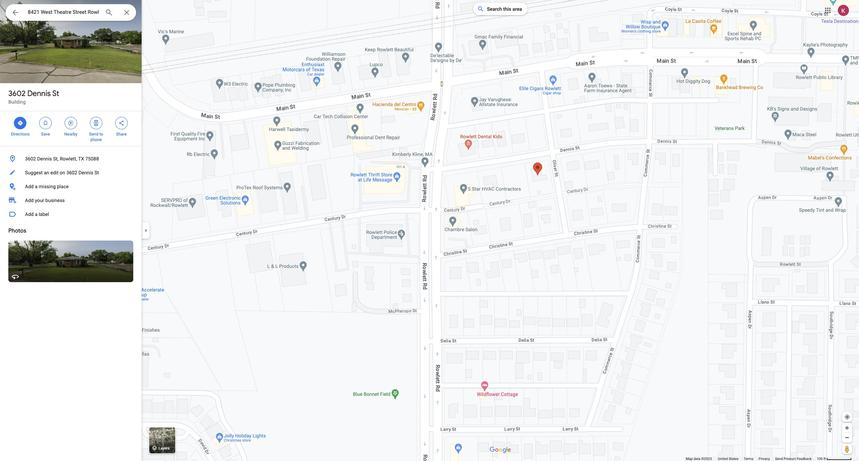Task type: vqa. For each thing, say whether or not it's contained in the screenshot.
THE MAP region
no



Task type: locate. For each thing, give the bounding box(es) containing it.
1 vertical spatial st
[[95, 170, 99, 176]]

a for label
[[35, 212, 38, 217]]

send inside send to phone
[[89, 132, 98, 137]]

©2023
[[702, 458, 712, 462]]

1 vertical spatial add
[[25, 198, 34, 204]]

2 add from the top
[[25, 198, 34, 204]]

0 vertical spatial a
[[35, 184, 38, 190]]

1 vertical spatial send
[[776, 458, 783, 462]]

a left label
[[35, 212, 38, 217]]

3602 up building
[[8, 89, 26, 99]]

zoom in image
[[845, 426, 850, 431]]

1 a from the top
[[35, 184, 38, 190]]

3602 inside 3602 dennis st building
[[8, 89, 26, 99]]

2 vertical spatial add
[[25, 212, 34, 217]]

google account: kenny nguyen  
(kenny.nguyen@adept.ai) image
[[838, 5, 849, 16]]

dennis up 
[[27, 89, 51, 99]]

send left product
[[776, 458, 783, 462]]

3602 up suggest
[[25, 156, 36, 162]]

save
[[41, 132, 50, 137]]

3602 right on on the top of page
[[66, 170, 77, 176]]

add a missing place
[[25, 184, 69, 190]]

st inside button
[[95, 170, 99, 176]]

send up phone
[[89, 132, 98, 137]]

a
[[35, 184, 38, 190], [35, 212, 38, 217]]

1 horizontal spatial st
[[95, 170, 99, 176]]

add left your
[[25, 198, 34, 204]]

suggest
[[25, 170, 43, 176]]

send for send product feedback
[[776, 458, 783, 462]]


[[11, 8, 19, 17]]

dennis down tx at the left top of page
[[79, 170, 93, 176]]

2 a from the top
[[35, 212, 38, 217]]

3602 dennis st, rowlett, tx 75088 button
[[0, 152, 142, 166]]

photos
[[8, 228, 26, 235]]

 button
[[6, 4, 25, 22]]

0 vertical spatial send
[[89, 132, 98, 137]]


[[42, 119, 49, 127]]

add a missing place button
[[0, 180, 142, 194]]

footer containing map data ©2023
[[686, 457, 817, 462]]

1 add from the top
[[25, 184, 34, 190]]

feedback
[[797, 458, 812, 462]]

send product feedback
[[776, 458, 812, 462]]

directions
[[11, 132, 30, 137]]

send inside button
[[776, 458, 783, 462]]

100
[[817, 458, 823, 462]]

dennis inside 3602 dennis st building
[[27, 89, 51, 99]]

share
[[116, 132, 127, 137]]

search this area
[[487, 6, 522, 12]]

dennis
[[27, 89, 51, 99], [37, 156, 52, 162], [79, 170, 93, 176]]

layers
[[159, 447, 170, 452]]

None field
[[28, 8, 99, 16]]

0 horizontal spatial st
[[52, 89, 59, 99]]

footer inside google maps element
[[686, 457, 817, 462]]

add a label
[[25, 212, 49, 217]]

0 vertical spatial 3602
[[8, 89, 26, 99]]

map data ©2023
[[686, 458, 713, 462]]

footer
[[686, 457, 817, 462]]

st
[[52, 89, 59, 99], [95, 170, 99, 176]]

add a label button
[[0, 208, 142, 222]]

0 vertical spatial dennis
[[27, 89, 51, 99]]

dennis left st,
[[37, 156, 52, 162]]

1 vertical spatial dennis
[[37, 156, 52, 162]]

add
[[25, 184, 34, 190], [25, 198, 34, 204], [25, 212, 34, 217]]

1 vertical spatial 3602
[[25, 156, 36, 162]]

show your location image
[[845, 415, 851, 421]]

label
[[39, 212, 49, 217]]

100 ft button
[[817, 458, 852, 462]]

area
[[513, 6, 522, 12]]

1 vertical spatial a
[[35, 212, 38, 217]]

states
[[729, 458, 739, 462]]

a left missing
[[35, 184, 38, 190]]

0 horizontal spatial send
[[89, 132, 98, 137]]

map
[[686, 458, 693, 462]]

to
[[99, 132, 103, 137]]

0 vertical spatial add
[[25, 184, 34, 190]]

add down suggest
[[25, 184, 34, 190]]

3602
[[8, 89, 26, 99], [25, 156, 36, 162], [66, 170, 77, 176]]

send
[[89, 132, 98, 137], [776, 458, 783, 462]]

2 vertical spatial dennis
[[79, 170, 93, 176]]

0 vertical spatial st
[[52, 89, 59, 99]]


[[68, 119, 74, 127]]

1 horizontal spatial send
[[776, 458, 783, 462]]

privacy button
[[759, 457, 770, 462]]

100 ft
[[817, 458, 826, 462]]

3 add from the top
[[25, 212, 34, 217]]

send to phone
[[89, 132, 103, 142]]

add left label
[[25, 212, 34, 217]]



Task type: describe. For each thing, give the bounding box(es) containing it.
terms
[[744, 458, 754, 462]]

send product feedback button
[[776, 457, 812, 462]]

add for add your business
[[25, 198, 34, 204]]

united states
[[718, 458, 739, 462]]

google maps element
[[0, 0, 860, 462]]

3602 for st
[[8, 89, 26, 99]]

8421 West Theatre Street Rowlett, TX 75088 field
[[6, 4, 136, 21]]

tx
[[78, 156, 84, 162]]


[[93, 119, 99, 127]]

nearby
[[64, 132, 77, 137]]

your
[[35, 198, 44, 204]]

missing
[[39, 184, 56, 190]]

st,
[[53, 156, 59, 162]]

place
[[57, 184, 69, 190]]

add for add a missing place
[[25, 184, 34, 190]]

ft
[[824, 458, 826, 462]]

data
[[694, 458, 701, 462]]


[[17, 119, 23, 127]]

75088
[[85, 156, 99, 162]]

product
[[784, 458, 796, 462]]

add your business link
[[0, 194, 142, 208]]

on
[[60, 170, 65, 176]]

st inside 3602 dennis st building
[[52, 89, 59, 99]]

building
[[8, 99, 26, 105]]

rowlett,
[[60, 156, 77, 162]]

dennis for st
[[27, 89, 51, 99]]

dennis for st,
[[37, 156, 52, 162]]

an
[[44, 170, 49, 176]]

suggest an edit on 3602 dennis st button
[[0, 166, 142, 180]]

2 vertical spatial 3602
[[66, 170, 77, 176]]

3602 for st,
[[25, 156, 36, 162]]

this
[[504, 6, 512, 12]]

collapse side panel image
[[142, 227, 150, 235]]

united states button
[[718, 457, 739, 462]]

business
[[45, 198, 65, 204]]

united
[[718, 458, 728, 462]]


[[118, 119, 125, 127]]

3602 dennis st main content
[[0, 0, 142, 462]]

send for send to phone
[[89, 132, 98, 137]]

add for add a label
[[25, 212, 34, 217]]

edit
[[50, 170, 59, 176]]

3602 dennis st building
[[8, 89, 59, 105]]

zoom out image
[[845, 436, 850, 441]]

add your business
[[25, 198, 65, 204]]

suggest an edit on 3602 dennis st
[[25, 170, 99, 176]]

terms button
[[744, 457, 754, 462]]

3602 dennis st, rowlett, tx 75088
[[25, 156, 99, 162]]

 search field
[[6, 4, 136, 22]]

phone
[[90, 138, 102, 142]]

a for missing
[[35, 184, 38, 190]]

show street view coverage image
[[843, 445, 853, 455]]

privacy
[[759, 458, 770, 462]]

actions for 3602 dennis st region
[[0, 111, 142, 146]]

search
[[487, 6, 502, 12]]

none field inside 8421 west theatre street rowlett, tx 75088 field
[[28, 8, 99, 16]]

search this area button
[[473, 3, 528, 15]]



